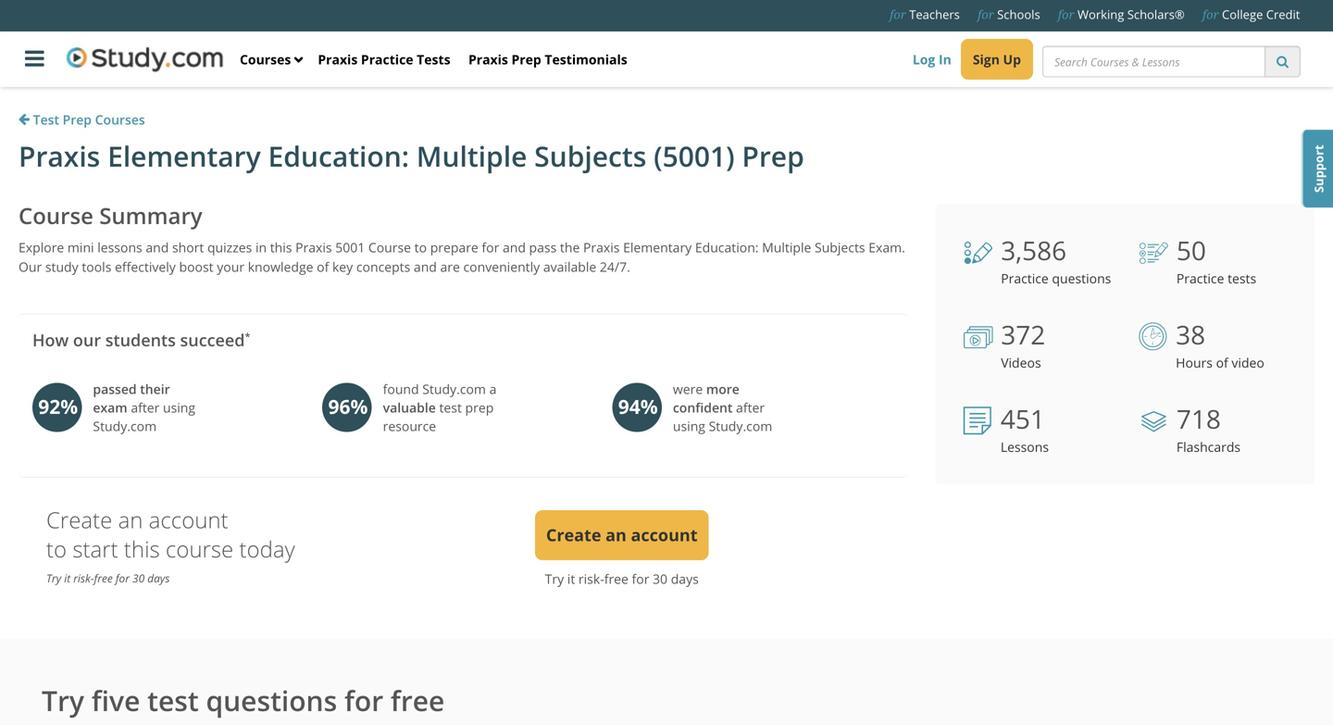 Task type: describe. For each thing, give the bounding box(es) containing it.
try it risk-free for 30 days
[[545, 570, 699, 588]]

for college credit
[[1203, 6, 1301, 23]]

0 vertical spatial courses
[[240, 50, 291, 68]]

1 horizontal spatial it
[[568, 570, 576, 588]]

0 horizontal spatial using
[[163, 399, 196, 416]]

1 horizontal spatial 30
[[653, 570, 668, 588]]

account for create an account to start this course today try it risk-free for 30 days
[[149, 505, 228, 535]]

arrow left image
[[19, 113, 30, 126]]

risk- inside create an account to start this course today try it risk-free for 30 days
[[73, 571, 94, 586]]

teachers
[[910, 6, 960, 23]]

372
[[1002, 317, 1046, 352]]

0 horizontal spatial test
[[147, 682, 199, 720]]

718 flashcards
[[1177, 401, 1241, 456]]

0 vertical spatial elementary
[[108, 137, 261, 175]]

0 vertical spatial subjects
[[535, 137, 647, 175]]

scholars®
[[1128, 6, 1185, 23]]

schools
[[998, 6, 1041, 23]]

3,586 practice questions
[[1002, 233, 1112, 287]]

sign
[[973, 50, 1000, 68]]

flashcards
[[1177, 438, 1241, 456]]

up
[[1004, 50, 1022, 68]]

practice for 50
[[1177, 270, 1225, 287]]

found
[[383, 380, 419, 398]]

practice for 3,586
[[1002, 270, 1049, 287]]

38 hours of video
[[1177, 317, 1265, 371]]

451 lessons
[[1001, 401, 1050, 456]]

a
[[490, 380, 497, 398]]

for teachers
[[890, 6, 960, 23]]

1 horizontal spatial and
[[414, 258, 437, 275]]

knowledge
[[248, 258, 314, 275]]

course
[[166, 534, 234, 564]]

for inside for college credit
[[1203, 8, 1220, 22]]

0 horizontal spatial education:
[[268, 137, 409, 175]]

praxis prep testimonials link
[[460, 39, 637, 80]]

multiple inside course summary explore mini lessons and short quizzes in this praxis 5001 course to prepare for and pass the praxis elementary education: multiple subjects exam. our study tools effectively boost your knowledge of key concepts and are conveniently available 24/7.
[[762, 238, 812, 256]]

an for create an account
[[606, 524, 627, 547]]

2 vertical spatial prep
[[742, 137, 805, 175]]

the
[[560, 238, 580, 256]]

explore
[[19, 238, 64, 256]]

their
[[140, 380, 170, 398]]

tests
[[417, 50, 451, 68]]

sign up link
[[961, 39, 1034, 80]]

92%
[[38, 393, 78, 420]]

praxis elementary education: multiple subjects (5001) prep
[[19, 137, 805, 175]]

conveniently
[[464, 258, 540, 275]]

this inside course summary explore mini lessons and short quizzes in this praxis 5001 course to prepare for and pass the praxis elementary education: multiple subjects exam. our study tools effectively boost your knowledge of key concepts and are conveniently available 24/7.
[[270, 238, 292, 256]]

videos
[[1002, 354, 1042, 371]]

our
[[19, 258, 42, 275]]

course summary explore mini lessons and short quizzes in this praxis 5001 course to prepare for and pass the praxis elementary education: multiple subjects exam. our study tools effectively boost your knowledge of key concepts and are conveniently available 24/7.
[[19, 201, 906, 275]]

create an account link
[[535, 511, 709, 561]]

resource
[[383, 417, 436, 435]]

(5001)
[[654, 137, 735, 175]]

are
[[440, 258, 460, 275]]

372 videos
[[1002, 317, 1046, 371]]

5001
[[336, 238, 365, 256]]

try for try it risk-free for 30 days
[[545, 570, 564, 588]]

prepare
[[430, 238, 479, 256]]

of inside course summary explore mini lessons and short quizzes in this praxis 5001 course to prepare for and pass the praxis elementary education: multiple subjects exam. our study tools effectively boost your knowledge of key concepts and are conveniently available 24/7.
[[317, 258, 329, 275]]

praxis left 5001 on the top of page
[[296, 238, 332, 256]]

search button image
[[1277, 55, 1289, 68]]

*
[[245, 330, 251, 343]]

try for try five test questions for free
[[42, 682, 84, 720]]

more confident
[[673, 380, 740, 416]]

test prep courses
[[30, 111, 145, 128]]

log
[[913, 50, 936, 68]]

education: inside course summary explore mini lessons and short quizzes in this praxis 5001 course to prepare for and pass the praxis elementary education: multiple subjects exam. our study tools effectively boost your knowledge of key concepts and are conveniently available 24/7.
[[696, 238, 759, 256]]

summary
[[99, 201, 203, 231]]

questions inside 3,586 practice questions
[[1053, 270, 1112, 287]]

1 horizontal spatial using
[[673, 417, 706, 435]]

praxis for praxis prep testimonials
[[469, 50, 508, 68]]

lessons
[[97, 238, 142, 256]]

30 inside create an account to start this course today try it risk-free for 30 days
[[132, 571, 145, 586]]

0 horizontal spatial study.com
[[93, 417, 157, 435]]

0 horizontal spatial and
[[146, 238, 169, 256]]

key
[[333, 258, 353, 275]]

pass
[[529, 238, 557, 256]]

1 horizontal spatial risk-
[[579, 570, 605, 588]]

1 horizontal spatial free
[[391, 682, 445, 720]]

for inside create an account to start this course today try it risk-free for 30 days
[[116, 571, 130, 586]]

for schools
[[978, 6, 1041, 23]]

prep for testimonials
[[512, 50, 542, 68]]

test inside test prep resource
[[440, 399, 462, 416]]

50 practice tests
[[1177, 233, 1257, 287]]

test
[[33, 111, 59, 128]]

tools
[[82, 258, 112, 275]]

succeed
[[180, 329, 245, 351]]

credit
[[1267, 6, 1301, 23]]

lessons
[[1001, 438, 1050, 456]]

an for create an account to start this course today try it risk-free for 30 days
[[118, 505, 143, 535]]

praxis prep testimonials
[[469, 50, 628, 68]]



Task type: locate. For each thing, give the bounding box(es) containing it.
test left 'prep'
[[440, 399, 462, 416]]

in
[[939, 50, 952, 68]]

praxis up 24/7.
[[584, 238, 620, 256]]

1 after using study.com from the left
[[93, 399, 196, 435]]

0 horizontal spatial multiple
[[417, 137, 527, 175]]

praxis right tests
[[469, 50, 508, 68]]

0 horizontal spatial days
[[147, 571, 170, 586]]

and
[[146, 238, 169, 256], [503, 238, 526, 256], [414, 258, 437, 275]]

boost
[[179, 258, 214, 275]]

study.com up 'prep'
[[423, 380, 486, 398]]

1 horizontal spatial test
[[440, 399, 462, 416]]

test right the five
[[147, 682, 199, 720]]

using down confident
[[673, 417, 706, 435]]

0 horizontal spatial practice
[[361, 50, 414, 68]]

1 vertical spatial multiple
[[762, 238, 812, 256]]

video
[[1232, 354, 1265, 371]]

2 horizontal spatial study.com
[[709, 417, 773, 435]]

1 horizontal spatial course
[[369, 238, 411, 256]]

risk- down start
[[73, 571, 94, 586]]

0 vertical spatial questions
[[1053, 270, 1112, 287]]

course up concepts
[[369, 238, 411, 256]]

for
[[890, 8, 907, 22], [978, 8, 995, 22], [1059, 8, 1075, 22], [1203, 8, 1220, 22], [482, 238, 500, 256], [632, 570, 650, 588], [116, 571, 130, 586], [345, 682, 384, 720]]

days inside create an account to start this course today try it risk-free for 30 days
[[147, 571, 170, 586]]

course
[[19, 201, 94, 231], [369, 238, 411, 256]]

prep
[[466, 399, 494, 416]]

0 vertical spatial of
[[317, 258, 329, 275]]

1 vertical spatial of
[[1217, 354, 1229, 371]]

to left prepare
[[415, 238, 427, 256]]

college
[[1223, 6, 1264, 23]]

an
[[118, 505, 143, 535], [606, 524, 627, 547]]

0 horizontal spatial after using study.com
[[93, 399, 196, 435]]

practice inside 50 practice tests
[[1177, 270, 1225, 287]]

for inside course summary explore mini lessons and short quizzes in this praxis 5001 course to prepare for and pass the praxis elementary education: multiple subjects exam. our study tools effectively boost your knowledge of key concepts and are conveniently available 24/7.
[[482, 238, 500, 256]]

and up conveniently
[[503, 238, 526, 256]]

prep for courses
[[63, 111, 92, 128]]

1 horizontal spatial after
[[736, 399, 765, 416]]

30
[[653, 570, 668, 588], [132, 571, 145, 586]]

0 horizontal spatial account
[[149, 505, 228, 535]]

study
[[45, 258, 78, 275]]

after using study.com
[[93, 399, 196, 435], [673, 399, 773, 435]]

available
[[544, 258, 597, 275]]

1 horizontal spatial questions
[[1053, 270, 1112, 287]]

0 horizontal spatial questions
[[206, 682, 337, 720]]

2 after using study.com from the left
[[673, 399, 773, 435]]

0 vertical spatial multiple
[[417, 137, 527, 175]]

praxis
[[318, 50, 358, 68], [469, 50, 508, 68], [19, 137, 100, 175], [296, 238, 332, 256], [584, 238, 620, 256]]

1 horizontal spatial prep
[[512, 50, 542, 68]]

our
[[73, 329, 101, 351]]

24/7.
[[600, 258, 631, 275]]

elementary up 24/7.
[[623, 238, 692, 256]]

practice down 3,586
[[1002, 270, 1049, 287]]

0 horizontal spatial an
[[118, 505, 143, 535]]

0 horizontal spatial after
[[131, 399, 160, 416]]

days
[[671, 570, 699, 588], [147, 571, 170, 586]]

it
[[568, 570, 576, 588], [64, 571, 71, 586]]

praxis right courses link
[[318, 50, 358, 68]]

quizzes
[[207, 238, 252, 256]]

of left key
[[317, 258, 329, 275]]

praxis down test
[[19, 137, 100, 175]]

0 horizontal spatial 30
[[132, 571, 145, 586]]

of left video
[[1217, 354, 1229, 371]]

0 horizontal spatial courses
[[95, 111, 145, 128]]

mini
[[68, 238, 94, 256]]

practice down 50 at right top
[[1177, 270, 1225, 287]]

education:
[[268, 137, 409, 175], [696, 238, 759, 256]]

1 horizontal spatial elementary
[[623, 238, 692, 256]]

prep right test
[[63, 111, 92, 128]]

this
[[270, 238, 292, 256], [124, 534, 160, 564]]

create inside create an account to start this course today try it risk-free for 30 days
[[46, 505, 112, 535]]

1 horizontal spatial this
[[270, 238, 292, 256]]

five
[[92, 682, 140, 720]]

0 horizontal spatial free
[[94, 571, 113, 586]]

0 vertical spatial to
[[415, 238, 427, 256]]

1 vertical spatial subjects
[[815, 238, 866, 256]]

1 horizontal spatial study.com
[[423, 380, 486, 398]]

0 vertical spatial test
[[440, 399, 462, 416]]

it inside create an account to start this course today try it risk-free for 30 days
[[64, 571, 71, 586]]

0 horizontal spatial this
[[124, 534, 160, 564]]

and left are
[[414, 258, 437, 275]]

1 horizontal spatial create
[[546, 524, 602, 547]]

1 horizontal spatial account
[[631, 524, 698, 547]]

94%
[[619, 393, 658, 420]]

courses
[[240, 50, 291, 68], [95, 111, 145, 128]]

0 horizontal spatial create
[[46, 505, 112, 535]]

1 vertical spatial courses
[[95, 111, 145, 128]]

subjects inside course summary explore mini lessons and short quizzes in this praxis 5001 course to prepare for and pass the praxis elementary education: multiple subjects exam. our study tools effectively boost your knowledge of key concepts and are conveniently available 24/7.
[[815, 238, 866, 256]]

1 horizontal spatial days
[[671, 570, 699, 588]]

risk- down create an account link
[[579, 570, 605, 588]]

try five test questions for free
[[42, 682, 445, 720]]

testimonials
[[545, 50, 628, 68]]

account inside create an account to start this course today try it risk-free for 30 days
[[149, 505, 228, 535]]

an inside create an account to start this course today try it risk-free for 30 days
[[118, 505, 143, 535]]

students
[[105, 329, 176, 351]]

0 vertical spatial course
[[19, 201, 94, 231]]

this up knowledge
[[270, 238, 292, 256]]

more
[[707, 380, 740, 398]]

account up try it risk-free for 30 days
[[631, 524, 698, 547]]

days down course
[[147, 571, 170, 586]]

concepts
[[356, 258, 411, 275]]

found study.com a valuable
[[383, 380, 497, 416]]

study.com inside found study.com a valuable
[[423, 380, 486, 398]]

create an account to start this course today try it risk-free for 30 days
[[46, 505, 295, 586]]

1 vertical spatial this
[[124, 534, 160, 564]]

for inside for working scholars®
[[1059, 8, 1075, 22]]

1 vertical spatial test
[[147, 682, 199, 720]]

0 horizontal spatial of
[[317, 258, 329, 275]]

support
[[1312, 145, 1328, 193]]

exam
[[93, 399, 128, 416]]

were
[[673, 380, 707, 398]]

96%
[[328, 393, 368, 420]]

days down create an account link
[[671, 570, 699, 588]]

1 vertical spatial questions
[[206, 682, 337, 720]]

test prep resource
[[383, 399, 494, 435]]

an left course
[[118, 505, 143, 535]]

sign up
[[973, 50, 1022, 68]]

0 vertical spatial using
[[163, 399, 196, 416]]

hours
[[1177, 354, 1213, 371]]

try inside create an account to start this course today try it risk-free for 30 days
[[46, 571, 61, 586]]

to left start
[[46, 534, 67, 564]]

elementary up summary
[[108, 137, 261, 175]]

1 vertical spatial course
[[369, 238, 411, 256]]

0 horizontal spatial elementary
[[108, 137, 261, 175]]

1 horizontal spatial after using study.com
[[673, 399, 773, 435]]

1 horizontal spatial courses
[[240, 50, 291, 68]]

in
[[256, 238, 267, 256]]

0 vertical spatial this
[[270, 238, 292, 256]]

working
[[1078, 6, 1125, 23]]

to inside course summary explore mini lessons and short quizzes in this praxis 5001 course to prepare for and pass the praxis elementary education: multiple subjects exam. our study tools effectively boost your knowledge of key concepts and are conveniently available 24/7.
[[415, 238, 427, 256]]

2 horizontal spatial practice
[[1177, 270, 1225, 287]]

1 vertical spatial elementary
[[623, 238, 692, 256]]

practice for praxis
[[361, 50, 414, 68]]

0 horizontal spatial prep
[[63, 111, 92, 128]]

create an account
[[546, 524, 698, 547]]

1 after from the left
[[131, 399, 160, 416]]

1 horizontal spatial to
[[415, 238, 427, 256]]

1 horizontal spatial an
[[606, 524, 627, 547]]

0 horizontal spatial subjects
[[535, 137, 647, 175]]

an up try it risk-free for 30 days
[[606, 524, 627, 547]]

of
[[317, 258, 329, 275], [1217, 354, 1229, 371]]

praxis practice tests
[[318, 50, 451, 68]]

1 vertical spatial to
[[46, 534, 67, 564]]

study.com down more
[[709, 417, 773, 435]]

support link
[[1302, 130, 1334, 208]]

of inside 38 hours of video
[[1217, 354, 1229, 371]]

free inside create an account to start this course today try it risk-free for 30 days
[[94, 571, 113, 586]]

try
[[545, 570, 564, 588], [46, 571, 61, 586], [42, 682, 84, 720]]

prep right (5001)
[[742, 137, 805, 175]]

today
[[239, 534, 295, 564]]

account
[[149, 505, 228, 535], [631, 524, 698, 547]]

log in link
[[913, 50, 952, 68]]

718
[[1177, 401, 1222, 436]]

0 vertical spatial prep
[[512, 50, 542, 68]]

3,586
[[1002, 233, 1067, 268]]

0 vertical spatial education:
[[268, 137, 409, 175]]

0 horizontal spatial to
[[46, 534, 67, 564]]

0 horizontal spatial risk-
[[73, 571, 94, 586]]

and up effectively
[[146, 238, 169, 256]]

1 horizontal spatial education:
[[696, 238, 759, 256]]

for inside for schools
[[978, 8, 995, 22]]

after down the their
[[131, 399, 160, 416]]

study.com down exam
[[93, 417, 157, 435]]

1 horizontal spatial of
[[1217, 354, 1229, 371]]

your
[[217, 258, 245, 275]]

2 horizontal spatial prep
[[742, 137, 805, 175]]

create
[[46, 505, 112, 535], [546, 524, 602, 547]]

praxis for praxis practice tests
[[318, 50, 358, 68]]

create for create an account to start this course today try it risk-free for 30 days
[[46, 505, 112, 535]]

this inside create an account to start this course today try it risk-free for 30 days
[[124, 534, 160, 564]]

praxis for praxis elementary education: multiple subjects (5001) prep
[[19, 137, 100, 175]]

create for create an account
[[546, 524, 602, 547]]

1 vertical spatial using
[[673, 417, 706, 435]]

2 horizontal spatial free
[[605, 570, 629, 588]]

short
[[172, 238, 204, 256]]

valuable
[[383, 399, 436, 416]]

tests
[[1228, 270, 1257, 287]]

account left today
[[149, 505, 228, 535]]

50
[[1177, 233, 1207, 268]]

to inside create an account to start this course today try it risk-free for 30 days
[[46, 534, 67, 564]]

for working scholars®
[[1059, 6, 1185, 23]]

account for create an account
[[631, 524, 698, 547]]

after using study.com down the their
[[93, 399, 196, 435]]

0 horizontal spatial it
[[64, 571, 71, 586]]

this right start
[[124, 534, 160, 564]]

1 horizontal spatial multiple
[[762, 238, 812, 256]]

1 vertical spatial prep
[[63, 111, 92, 128]]

practice left tests
[[361, 50, 414, 68]]

elementary inside course summary explore mini lessons and short quizzes in this praxis 5001 course to prepare for and pass the praxis elementary education: multiple subjects exam. our study tools effectively boost your knowledge of key concepts and are conveniently available 24/7.
[[623, 238, 692, 256]]

0 horizontal spatial course
[[19, 201, 94, 231]]

after down more
[[736, 399, 765, 416]]

451
[[1001, 401, 1046, 436]]

study.com image
[[57, 44, 233, 77]]

practice inside 3,586 practice questions
[[1002, 270, 1049, 287]]

course up explore
[[19, 201, 94, 231]]

38
[[1177, 317, 1206, 352]]

passed
[[93, 380, 137, 398]]

confident
[[673, 399, 733, 416]]

prep left testimonials
[[512, 50, 542, 68]]

test
[[440, 399, 462, 416], [147, 682, 199, 720]]

log in
[[913, 50, 952, 68]]

2 after from the left
[[736, 399, 765, 416]]

after using study.com down more
[[673, 399, 773, 435]]

1 horizontal spatial subjects
[[815, 238, 866, 256]]

how our students succeed *
[[32, 329, 251, 351]]

start
[[73, 534, 118, 564]]

exam.
[[869, 238, 906, 256]]

study.com
[[423, 380, 486, 398], [93, 417, 157, 435], [709, 417, 773, 435]]

using down the their
[[163, 399, 196, 416]]

for inside for teachers
[[890, 8, 907, 22]]

how
[[32, 329, 69, 351]]

bars image
[[25, 47, 47, 69]]

Search Courses & Lessons text field
[[1043, 46, 1265, 77]]

1 horizontal spatial practice
[[1002, 270, 1049, 287]]

1 vertical spatial education:
[[696, 238, 759, 256]]

free
[[605, 570, 629, 588], [94, 571, 113, 586], [391, 682, 445, 720]]

2 horizontal spatial and
[[503, 238, 526, 256]]



Task type: vqa. For each thing, say whether or not it's contained in the screenshot.
COLLAPSE ALL LINK
no



